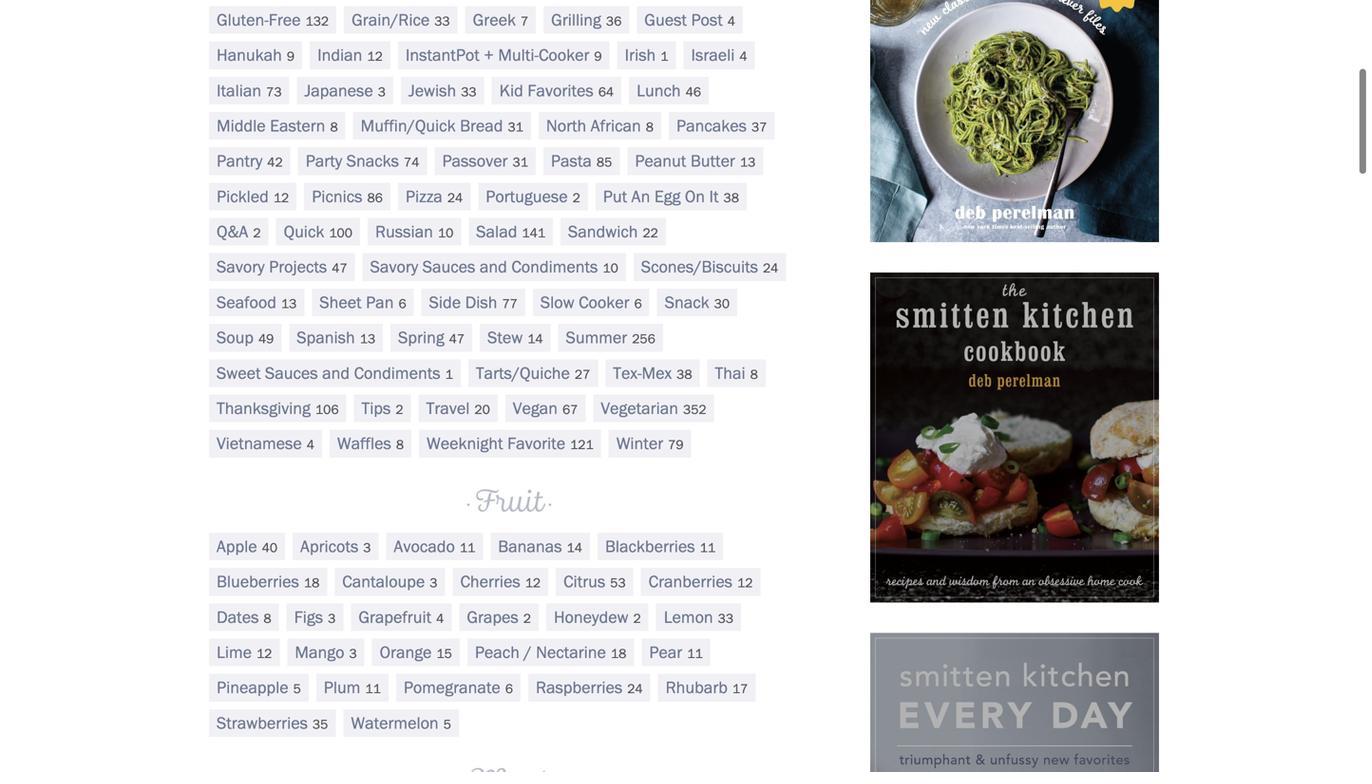 Task type: locate. For each thing, give the bounding box(es) containing it.
tarts/quiche
[[476, 363, 570, 383]]

cranberries 12
[[649, 572, 753, 592]]

1 inside sweet sauces and condiments 1
[[445, 366, 453, 382]]

condiments up slow
[[512, 257, 598, 277]]

33 for grain/rice
[[435, 13, 450, 29]]

8 for waffles
[[396, 437, 404, 453]]

1 horizontal spatial 10
[[603, 260, 619, 276]]

9 inside instantpot + multi-cooker 9
[[594, 48, 602, 64]]

12 inside lime 12
[[257, 646, 272, 662]]

11 inside avocado 11
[[460, 540, 475, 556]]

1 vertical spatial 18
[[611, 646, 627, 662]]

citrus
[[564, 572, 606, 592]]

1 horizontal spatial 33
[[461, 83, 477, 100]]

apple
[[217, 536, 257, 557]]

3 down avocado 11
[[430, 575, 438, 591]]

31 inside passover 31
[[513, 154, 528, 170]]

spanish 13
[[297, 328, 376, 348]]

1 vertical spatial and
[[322, 363, 350, 383]]

4 up 15
[[436, 611, 444, 627]]

an
[[632, 186, 650, 207]]

1 horizontal spatial 9
[[594, 48, 602, 64]]

2 inside q&a 2
[[253, 225, 261, 241]]

favorite
[[508, 434, 566, 454]]

4 inside grapefruit 4
[[436, 611, 444, 627]]

1 vertical spatial 13
[[281, 296, 297, 312]]

q&a 2
[[217, 222, 261, 242]]

4 inside israeli 4
[[740, 48, 748, 64]]

33 up instantpot
[[435, 13, 450, 29]]

31
[[508, 119, 524, 135], [513, 154, 528, 170]]

18 down honeydew 2
[[611, 646, 627, 662]]

2 horizontal spatial 13
[[740, 154, 756, 170]]

0 horizontal spatial condiments
[[354, 363, 441, 383]]

3 inside 'japanese 3'
[[378, 83, 386, 100]]

condiments
[[512, 257, 598, 277], [354, 363, 441, 383]]

13 down savory projects 47
[[281, 296, 297, 312]]

strawberries 35
[[217, 713, 328, 734]]

11 for blackberries
[[700, 540, 716, 556]]

0 vertical spatial 14
[[528, 331, 543, 347]]

free
[[269, 9, 301, 30]]

None search field
[[78, 46, 1237, 104]]

0 vertical spatial 1
[[661, 48, 669, 64]]

12 inside cranberries 12
[[738, 575, 753, 591]]

0 vertical spatial sauces
[[423, 257, 476, 277]]

14 inside stew 14
[[528, 331, 543, 347]]

blueberries 18
[[217, 572, 320, 592]]

cooker up summer 256
[[579, 292, 630, 313]]

pizza
[[406, 186, 443, 207]]

6 inside sheet pan 6
[[399, 296, 407, 312]]

31 right bread
[[508, 119, 524, 135]]

grain/rice
[[352, 9, 430, 30]]

vietnamese 4
[[217, 434, 315, 454]]

sandwich 22
[[568, 222, 659, 242]]

5 for watermelon
[[444, 717, 451, 733]]

8 inside north african 8
[[646, 119, 654, 135]]

0 horizontal spatial 9
[[287, 48, 295, 64]]

14
[[528, 331, 543, 347], [567, 540, 583, 556]]

1 horizontal spatial 1
[[661, 48, 669, 64]]

0 horizontal spatial 14
[[528, 331, 543, 347]]

11
[[460, 540, 475, 556], [700, 540, 716, 556], [687, 646, 703, 662], [365, 681, 381, 697]]

1 horizontal spatial 5
[[444, 717, 451, 733]]

12 down 42
[[274, 189, 289, 206]]

12 inside indian 12
[[367, 48, 383, 64]]

47 inside spring 47
[[449, 331, 465, 347]]

6 down peach
[[505, 681, 513, 697]]

sauces up side
[[423, 257, 476, 277]]

4 right post
[[728, 13, 736, 29]]

3 right apricots
[[363, 540, 371, 556]]

6
[[399, 296, 407, 312], [634, 296, 642, 312], [505, 681, 513, 697]]

14 up citrus
[[567, 540, 583, 556]]

grapefruit 4
[[359, 607, 444, 628]]

0 vertical spatial and
[[480, 257, 507, 277]]

and down salad
[[480, 257, 507, 277]]

4 down the thanksgiving 106 at the left
[[307, 437, 315, 453]]

11 up cherries
[[460, 540, 475, 556]]

17
[[733, 681, 748, 697]]

0 horizontal spatial 18
[[304, 575, 320, 591]]

0 vertical spatial 47
[[332, 260, 348, 276]]

indian 12
[[318, 45, 383, 65]]

2 vertical spatial 13
[[360, 331, 376, 347]]

jewish 33
[[409, 80, 477, 101]]

13 right the butter
[[740, 154, 756, 170]]

12 down bananas
[[525, 575, 541, 591]]

2 for portuguese
[[573, 189, 581, 206]]

and down spanish 13
[[322, 363, 350, 383]]

33
[[435, 13, 450, 29], [461, 83, 477, 100], [718, 611, 734, 627]]

15
[[437, 646, 452, 662]]

2 inside "tips 2"
[[396, 402, 404, 418]]

11 inside pear 11
[[687, 646, 703, 662]]

12 right cranberries
[[738, 575, 753, 591]]

2 right honeydew
[[634, 611, 641, 627]]

figs 3
[[294, 607, 336, 628]]

nectarine
[[536, 643, 606, 663]]

33 inside lemon 33
[[718, 611, 734, 627]]

1 horizontal spatial and
[[480, 257, 507, 277]]

savory down russian
[[370, 257, 418, 277]]

sauces up the thanksgiving 106 at the left
[[265, 363, 318, 383]]

0 vertical spatial 38
[[724, 189, 739, 206]]

2 inside "grapes 2"
[[524, 611, 531, 627]]

8 inside waffles 8
[[396, 437, 404, 453]]

2 inside honeydew 2
[[634, 611, 641, 627]]

tex-
[[613, 363, 642, 383]]

1 vertical spatial sauces
[[265, 363, 318, 383]]

condiments up "tips 2"
[[354, 363, 441, 383]]

winter 79
[[617, 434, 684, 454]]

apple 40
[[217, 536, 278, 557]]

savory
[[217, 257, 265, 277], [370, 257, 418, 277]]

2 vertical spatial 24
[[628, 681, 643, 697]]

thanksgiving 106
[[217, 398, 339, 419]]

33 right lemon
[[718, 611, 734, 627]]

1 up travel
[[445, 366, 453, 382]]

18 up figs
[[304, 575, 320, 591]]

8 inside dates 8
[[264, 611, 272, 627]]

0 vertical spatial 31
[[508, 119, 524, 135]]

47 up sheet
[[332, 260, 348, 276]]

47
[[332, 260, 348, 276], [449, 331, 465, 347]]

38
[[724, 189, 739, 206], [677, 366, 692, 382]]

5 inside pineapple 5
[[293, 681, 301, 697]]

0 vertical spatial 13
[[740, 154, 756, 170]]

1
[[661, 48, 669, 64], [445, 366, 453, 382]]

irish 1
[[625, 45, 669, 65]]

cooker up favorites
[[539, 45, 590, 65]]

rhubarb 17
[[666, 678, 748, 698]]

3 inside apricots 3
[[363, 540, 371, 556]]

weeknight favorite 121
[[427, 434, 594, 454]]

20
[[475, 402, 490, 418]]

0 horizontal spatial 38
[[677, 366, 692, 382]]

11 inside the blackberries 11
[[700, 540, 716, 556]]

11 up cranberries 12
[[700, 540, 716, 556]]

8 inside thai 8
[[751, 366, 758, 382]]

42
[[267, 154, 283, 170]]

38 right mex
[[677, 366, 692, 382]]

0 vertical spatial 24
[[448, 189, 463, 206]]

31 up portuguese
[[513, 154, 528, 170]]

11 right pear
[[687, 646, 703, 662]]

1 inside irish 1
[[661, 48, 669, 64]]

10 down the pizza 24
[[438, 225, 454, 241]]

lime 12
[[217, 643, 272, 663]]

grapes 2
[[467, 607, 531, 628]]

blueberries
[[217, 572, 299, 592]]

0 horizontal spatial 13
[[281, 296, 297, 312]]

3 inside figs 3
[[328, 611, 336, 627]]

0 horizontal spatial 6
[[399, 296, 407, 312]]

0 vertical spatial condiments
[[512, 257, 598, 277]]

1 vertical spatial 5
[[444, 717, 451, 733]]

pineapple
[[217, 678, 289, 698]]

1 vertical spatial 24
[[763, 260, 779, 276]]

1 horizontal spatial 38
[[724, 189, 739, 206]]

9
[[287, 48, 295, 64], [594, 48, 602, 64]]

1 horizontal spatial 47
[[449, 331, 465, 347]]

1 horizontal spatial savory
[[370, 257, 418, 277]]

1 horizontal spatial 6
[[505, 681, 513, 697]]

1 horizontal spatial 18
[[611, 646, 627, 662]]

6 inside the 'slow cooker 6'
[[634, 296, 642, 312]]

8 up party
[[330, 119, 338, 135]]

24 inside the pizza 24
[[448, 189, 463, 206]]

seafood
[[217, 292, 277, 313]]

cooker
[[539, 45, 590, 65], [579, 292, 630, 313]]

0 horizontal spatial 1
[[445, 366, 453, 382]]

2 savory from the left
[[370, 257, 418, 277]]

grain/rice 33
[[352, 9, 450, 30]]

12 inside pickled 12
[[274, 189, 289, 206]]

pickled
[[217, 186, 269, 207]]

33 inside jewish 33
[[461, 83, 477, 100]]

muffin/quick bread 31
[[361, 115, 524, 136]]

0 horizontal spatial 47
[[332, 260, 348, 276]]

1 horizontal spatial 13
[[360, 331, 376, 347]]

0 horizontal spatial savory
[[217, 257, 265, 277]]

10 down sandwich 22 at the left top of page
[[603, 260, 619, 276]]

quick 100
[[284, 222, 353, 242]]

2 horizontal spatial 24
[[763, 260, 779, 276]]

12 right lime
[[257, 646, 272, 662]]

1 right "irish"
[[661, 48, 669, 64]]

8 right thai
[[751, 366, 758, 382]]

raspberries
[[536, 678, 623, 698]]

summer 256
[[566, 328, 656, 348]]

6 right pan
[[399, 296, 407, 312]]

3 inside the cantaloupe 3
[[430, 575, 438, 591]]

4 for grapefruit
[[436, 611, 444, 627]]

3 right figs
[[328, 611, 336, 627]]

3 right japanese
[[378, 83, 386, 100]]

0 horizontal spatial sauces
[[265, 363, 318, 383]]

0 vertical spatial 18
[[304, 575, 320, 591]]

1 horizontal spatial sauces
[[423, 257, 476, 277]]

8 right dates in the left bottom of the page
[[264, 611, 272, 627]]

24 inside raspberries 24
[[628, 681, 643, 697]]

indian
[[318, 45, 363, 65]]

8 inside middle eastern 8
[[330, 119, 338, 135]]

party
[[306, 151, 342, 171]]

13 down sheet pan 6
[[360, 331, 376, 347]]

1 vertical spatial 31
[[513, 154, 528, 170]]

1 9 from the left
[[287, 48, 295, 64]]

0 horizontal spatial 5
[[293, 681, 301, 697]]

slow cooker 6
[[541, 292, 642, 313]]

snack
[[665, 292, 710, 313]]

3 for apricots
[[363, 540, 371, 556]]

0 horizontal spatial 24
[[448, 189, 463, 206]]

peach / nectarine 18
[[475, 643, 627, 663]]

2 vertical spatial 33
[[718, 611, 734, 627]]

38 right it
[[724, 189, 739, 206]]

33 inside grain/rice 33
[[435, 13, 450, 29]]

10 inside russian 10
[[438, 225, 454, 241]]

4 inside vietnamese 4
[[307, 437, 315, 453]]

86
[[367, 189, 383, 206]]

savory down q&a 2
[[217, 257, 265, 277]]

0 vertical spatial 5
[[293, 681, 301, 697]]

0 horizontal spatial 10
[[438, 225, 454, 241]]

11 for avocado
[[460, 540, 475, 556]]

24 right scones/biscuits at the top
[[763, 260, 779, 276]]

18 inside peach / nectarine 18
[[611, 646, 627, 662]]

9 down the free
[[287, 48, 295, 64]]

14 inside 'bananas 14'
[[567, 540, 583, 556]]

tarts/quiche 27
[[476, 363, 591, 383]]

1 horizontal spatial condiments
[[512, 257, 598, 277]]

2 right 'q&a'
[[253, 225, 261, 241]]

4 for israeli
[[740, 48, 748, 64]]

0 horizontal spatial 33
[[435, 13, 450, 29]]

1 vertical spatial 47
[[449, 331, 465, 347]]

slow
[[541, 292, 575, 313]]

18
[[304, 575, 320, 591], [611, 646, 627, 662]]

8 right african
[[646, 119, 654, 135]]

3 for figs
[[328, 611, 336, 627]]

snack 30
[[665, 292, 730, 313]]

6 up 256
[[634, 296, 642, 312]]

5 inside watermelon 5
[[444, 717, 451, 733]]

100
[[329, 225, 353, 241]]

49
[[259, 331, 274, 347]]

israeli 4
[[691, 45, 748, 65]]

bananas 14
[[498, 536, 583, 557]]

1 vertical spatial 10
[[603, 260, 619, 276]]

hanukah
[[217, 45, 282, 65]]

2 down pasta
[[573, 189, 581, 206]]

2 right tips
[[396, 402, 404, 418]]

8 right waffles
[[396, 437, 404, 453]]

4 right israeli
[[740, 48, 748, 64]]

2 horizontal spatial 6
[[634, 296, 642, 312]]

13 inside spanish 13
[[360, 331, 376, 347]]

0 vertical spatial 33
[[435, 13, 450, 29]]

2 inside portuguese 2
[[573, 189, 581, 206]]

3 right mango
[[349, 646, 357, 662]]

2 up /
[[524, 611, 531, 627]]

1 vertical spatial 1
[[445, 366, 453, 382]]

24 right the pizza on the left top of the page
[[448, 189, 463, 206]]

gluten-
[[217, 9, 269, 30]]

1 vertical spatial 38
[[677, 366, 692, 382]]

7
[[521, 13, 529, 29]]

sweet sauces and condiments 1
[[217, 363, 453, 383]]

waffles
[[337, 434, 391, 454]]

5 down pomegranate
[[444, 717, 451, 733]]

3 inside the mango 3
[[349, 646, 357, 662]]

24 inside scones/biscuits 24
[[763, 260, 779, 276]]

14 right stew
[[528, 331, 543, 347]]

1 vertical spatial 33
[[461, 83, 477, 100]]

13 inside seafood 13
[[281, 296, 297, 312]]

5
[[293, 681, 301, 697], [444, 717, 451, 733]]

6 inside pomegranate 6
[[505, 681, 513, 697]]

11 inside 'plum 11'
[[365, 681, 381, 697]]

0 horizontal spatial and
[[322, 363, 350, 383]]

bananas
[[498, 536, 562, 557]]

5 up strawberries 35
[[293, 681, 301, 697]]

2 9 from the left
[[594, 48, 602, 64]]

1 horizontal spatial 14
[[567, 540, 583, 556]]

5 for pineapple
[[293, 681, 301, 697]]

1 vertical spatial 14
[[567, 540, 583, 556]]

2 horizontal spatial 33
[[718, 611, 734, 627]]

travel 20
[[426, 398, 490, 419]]

9 up the 64
[[594, 48, 602, 64]]

47 right spring
[[449, 331, 465, 347]]

6 for pan
[[399, 296, 407, 312]]

1 savory from the left
[[217, 257, 265, 277]]

33 up bread
[[461, 83, 477, 100]]

1 horizontal spatial 24
[[628, 681, 643, 697]]

256
[[632, 331, 656, 347]]

1 vertical spatial cooker
[[579, 292, 630, 313]]

24 right 'raspberries'
[[628, 681, 643, 697]]

rhubarb
[[666, 678, 728, 698]]

0 vertical spatial 10
[[438, 225, 454, 241]]

11 right plum
[[365, 681, 381, 697]]

1 vertical spatial condiments
[[354, 363, 441, 383]]

12 right indian
[[367, 48, 383, 64]]

18 inside blueberries 18
[[304, 575, 320, 591]]

on
[[685, 186, 705, 207]]

blackberries 11
[[605, 536, 716, 557]]

12 inside cherries 12
[[525, 575, 541, 591]]

12
[[367, 48, 383, 64], [274, 189, 289, 206], [525, 575, 541, 591], [738, 575, 753, 591], [257, 646, 272, 662]]

pineapple 5
[[217, 678, 301, 698]]



Task type: describe. For each thing, give the bounding box(es) containing it.
eastern
[[270, 115, 325, 136]]

pasta
[[551, 151, 592, 171]]

watermelon
[[351, 713, 439, 734]]

figs
[[294, 607, 323, 628]]

24 for raspberries
[[628, 681, 643, 697]]

honeydew
[[554, 607, 629, 628]]

savory projects 47
[[217, 257, 348, 277]]

gluten-free 132
[[217, 9, 329, 30]]

2 for grapes
[[524, 611, 531, 627]]

spanish
[[297, 328, 355, 348]]

egg
[[655, 186, 681, 207]]

pickled 12
[[217, 186, 289, 207]]

3 for mango
[[349, 646, 357, 662]]

projects
[[269, 257, 327, 277]]

/
[[524, 643, 532, 663]]

waffles 8
[[337, 434, 404, 454]]

citrus 53
[[564, 572, 626, 592]]

q&a
[[217, 222, 248, 242]]

tips 2
[[362, 398, 404, 419]]

spring
[[398, 328, 445, 348]]

4 for vietnamese
[[307, 437, 315, 453]]

israeli
[[691, 45, 735, 65]]

instantpot
[[406, 45, 480, 65]]

dates
[[217, 607, 259, 628]]

pantry
[[217, 151, 263, 171]]

summer
[[566, 328, 628, 348]]

3 for cantaloupe
[[430, 575, 438, 591]]

8 for thai
[[751, 366, 758, 382]]

kid
[[500, 80, 524, 101]]

peach
[[475, 643, 520, 663]]

thai
[[715, 363, 746, 383]]

11 for plum
[[365, 681, 381, 697]]

12 for indian
[[367, 48, 383, 64]]

38 inside put an egg on it 38
[[724, 189, 739, 206]]

vietnamese
[[217, 434, 302, 454]]

22
[[643, 225, 659, 241]]

14 for stew
[[528, 331, 543, 347]]

japanese
[[305, 80, 373, 101]]

russian
[[375, 222, 433, 242]]

dates 8
[[217, 607, 272, 628]]

kid favorites 64
[[500, 80, 614, 101]]

67
[[563, 402, 578, 418]]

the smitten kitchen cookbooks image
[[871, 0, 1160, 242]]

mango
[[295, 643, 345, 663]]

salad 141
[[476, 222, 546, 242]]

13 inside peanut butter 13
[[740, 154, 756, 170]]

condiments for savory sauces and condiments
[[512, 257, 598, 277]]

instantpot + multi-cooker 9
[[406, 45, 602, 65]]

2 for q&a
[[253, 225, 261, 241]]

snacks
[[347, 151, 399, 171]]

mex
[[642, 363, 672, 383]]

north
[[546, 115, 587, 136]]

and for sweet
[[322, 363, 350, 383]]

quick
[[284, 222, 324, 242]]

cranberries
[[649, 572, 733, 592]]

38 inside tex-mex 38
[[677, 366, 692, 382]]

portuguese 2
[[486, 186, 581, 207]]

pear
[[650, 643, 683, 663]]

scones/biscuits 24
[[641, 257, 779, 277]]

10 inside savory sauces and condiments 10
[[603, 260, 619, 276]]

24 for pizza
[[448, 189, 463, 206]]

raspberries 24
[[536, 678, 643, 698]]

it
[[710, 186, 719, 207]]

multi-
[[498, 45, 539, 65]]

greek 7
[[473, 9, 529, 30]]

tex-mex 38
[[613, 363, 692, 383]]

pan
[[366, 292, 394, 313]]

53
[[610, 575, 626, 591]]

guest
[[645, 9, 687, 30]]

33 for jewish
[[461, 83, 477, 100]]

grapefruit
[[359, 607, 432, 628]]

9 inside hanukah 9
[[287, 48, 295, 64]]

watermelon 5
[[351, 713, 451, 734]]

12 for cranberries
[[738, 575, 753, 591]]

condiments for sweet sauces and condiments
[[354, 363, 441, 383]]

italian 73
[[217, 80, 282, 101]]

savory for savory projects
[[217, 257, 265, 277]]

24 for scones/biscuits
[[763, 260, 779, 276]]

30
[[714, 296, 730, 312]]

mango 3
[[295, 643, 357, 663]]

2 for honeydew
[[634, 611, 641, 627]]

sauces for savory
[[423, 257, 476, 277]]

13 for seafood
[[281, 296, 297, 312]]

orange
[[380, 643, 432, 663]]

weeknight
[[427, 434, 503, 454]]

salad
[[476, 222, 517, 242]]

plum 11
[[324, 678, 381, 698]]

side dish 77
[[429, 292, 518, 313]]

and for savory
[[480, 257, 507, 277]]

sheet pan 6
[[320, 292, 407, 313]]

bread
[[460, 115, 503, 136]]

japanese 3
[[305, 80, 386, 101]]

middle
[[217, 115, 266, 136]]

11 for pear
[[687, 646, 703, 662]]

sauces for sweet
[[265, 363, 318, 383]]

77
[[502, 296, 518, 312]]

14 for bananas
[[567, 540, 583, 556]]

8 for dates
[[264, 611, 272, 627]]

12 for cherries
[[525, 575, 541, 591]]

33 for lemon
[[718, 611, 734, 627]]

peanut
[[635, 151, 687, 171]]

orange 15
[[380, 643, 452, 663]]

0 vertical spatial cooker
[[539, 45, 590, 65]]

13 for spanish
[[360, 331, 376, 347]]

thanksgiving
[[217, 398, 311, 419]]

12 for pickled
[[274, 189, 289, 206]]

avocado 11
[[394, 536, 475, 557]]

soup 49
[[217, 328, 274, 348]]

2 for tips
[[396, 402, 404, 418]]

vegetarian
[[601, 398, 679, 419]]

pancakes
[[677, 115, 747, 136]]

40
[[262, 540, 278, 556]]

savory for savory sauces and condiments
[[370, 257, 418, 277]]

pasta 85
[[551, 151, 612, 171]]

3 for japanese
[[378, 83, 386, 100]]

31 inside muffin/quick bread 31
[[508, 119, 524, 135]]

lime
[[217, 643, 252, 663]]

4 inside guest post 4
[[728, 13, 736, 29]]

lunch 46
[[637, 80, 701, 101]]

6 for cooker
[[634, 296, 642, 312]]

74
[[404, 154, 420, 170]]

stew 14
[[488, 328, 543, 348]]

12 for lime
[[257, 646, 272, 662]]

pancakes 37
[[677, 115, 767, 136]]

apricots 3
[[300, 536, 371, 557]]

47 inside savory projects 47
[[332, 260, 348, 276]]

picnics
[[312, 186, 363, 207]]

russian 10
[[375, 222, 454, 242]]

73
[[266, 83, 282, 100]]

strawberries
[[217, 713, 308, 734]]



Task type: vqa. For each thing, say whether or not it's contained in the screenshot.
the leftmost to
no



